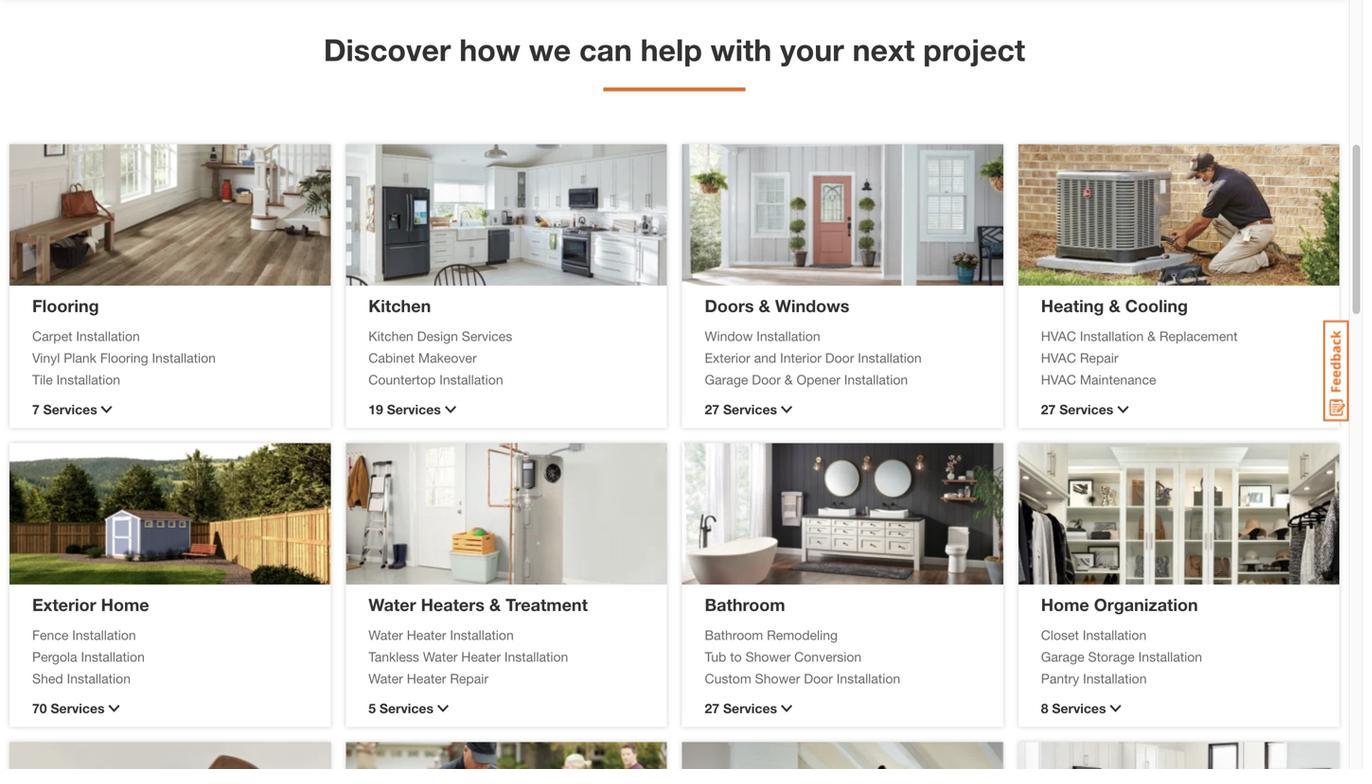 Task type: describe. For each thing, give the bounding box(es) containing it.
tile
[[32, 372, 53, 388]]

kitchen link
[[368, 296, 431, 316]]

installation up 'storage'
[[1083, 628, 1147, 643]]

home organization
[[1041, 595, 1198, 615]]

& right the doors
[[759, 296, 770, 316]]

fence installation link
[[32, 626, 308, 646]]

19 services button
[[368, 400, 644, 420]]

5 services
[[368, 701, 434, 717]]

7
[[32, 402, 40, 417]]

exterior and interior door installation link
[[705, 348, 980, 368]]

hvac repair link
[[1041, 348, 1317, 368]]

8 services
[[1041, 701, 1106, 717]]

70 services
[[32, 701, 105, 717]]

heating
[[1041, 296, 1104, 316]]

0 vertical spatial shower
[[745, 649, 791, 665]]

8
[[1041, 701, 1048, 717]]

tile installation link
[[32, 370, 308, 390]]

bathroom remodeling tub to shower conversion custom shower door installation
[[705, 628, 900, 687]]

27 services button for windows
[[705, 400, 980, 420]]

tankless
[[368, 649, 419, 665]]

water heater installation tankless water heater installation water heater repair
[[368, 628, 568, 687]]

installation down 'storage'
[[1083, 671, 1147, 687]]

pantry
[[1041, 671, 1079, 687]]

next
[[853, 32, 915, 68]]

installation down water heater installation link at the bottom left of page
[[504, 649, 568, 665]]

tankless water heater installation link
[[368, 647, 644, 667]]

installation down "exterior and interior door installation" link
[[844, 372, 908, 388]]

services for heating & cooling
[[1059, 402, 1113, 417]]

closet installation garage storage installation pantry installation
[[1041, 628, 1202, 687]]

hvac installation & replacement link
[[1041, 327, 1317, 346]]

& left cooling
[[1109, 296, 1121, 316]]

water heater repair link
[[368, 669, 644, 689]]

heaters
[[421, 595, 485, 615]]

garage door & opener installation link
[[705, 370, 980, 390]]

5
[[368, 701, 376, 717]]

treatment
[[506, 595, 588, 615]]

2 hvac from the top
[[1041, 350, 1076, 366]]

services for flooring
[[43, 402, 97, 417]]

repair inside hvac installation & replacement hvac repair hvac maintenance
[[1080, 350, 1118, 366]]

door for bathroom
[[804, 671, 833, 687]]

installation inside kitchen design services cabinet makeover countertop installation
[[439, 372, 503, 388]]

plank
[[64, 350, 97, 366]]

& up water heater installation link at the bottom left of page
[[489, 595, 501, 615]]

installation down exterior home
[[72, 628, 136, 643]]

water heaters & treatment
[[368, 595, 588, 615]]

to
[[730, 649, 742, 665]]

pantry installation link
[[1041, 669, 1317, 689]]

carpet installation vinyl plank flooring installation tile installation
[[32, 328, 216, 388]]

services for exterior home
[[51, 701, 105, 717]]

7 services button
[[32, 400, 308, 420]]

doors & windows link
[[705, 296, 850, 316]]

& inside window installation exterior and interior door installation garage door & opener installation
[[784, 372, 793, 388]]

carpet
[[32, 328, 72, 344]]

maintenance
[[1080, 372, 1156, 388]]

installation up interior
[[757, 328, 820, 344]]

countertop installation link
[[368, 370, 644, 390]]

bathroom remodeling link
[[705, 626, 980, 646]]

carpet installation link
[[32, 327, 308, 346]]

custom shower door installation link
[[705, 669, 980, 689]]

cabinet
[[368, 350, 415, 366]]

pergola installation link
[[32, 647, 308, 667]]

services inside kitchen design services cabinet makeover countertop installation
[[462, 328, 512, 344]]

installation down plank
[[56, 372, 120, 388]]

interior
[[780, 350, 822, 366]]

installation down 'water heaters & treatment' at the bottom of the page
[[450, 628, 514, 643]]

can
[[579, 32, 632, 68]]

1 vertical spatial exterior
[[32, 595, 96, 615]]

19
[[368, 402, 383, 417]]

kitchen for kitchen design services cabinet makeover countertop installation
[[368, 328, 413, 344]]

tub to shower conversion link
[[705, 647, 980, 667]]

installation inside bathroom remodeling tub to shower conversion custom shower door installation
[[837, 671, 900, 687]]

5 services button
[[368, 699, 644, 719]]

2 home from the left
[[1041, 595, 1089, 615]]

heating & cooling
[[1041, 296, 1188, 316]]

19 services
[[368, 402, 441, 417]]

vinyl plank flooring installation link
[[32, 348, 308, 368]]

tub
[[705, 649, 726, 665]]

kitchen design services cabinet makeover countertop installation
[[368, 328, 512, 388]]

organization
[[1094, 595, 1198, 615]]

custom
[[705, 671, 751, 687]]

27 services down custom
[[705, 701, 777, 717]]

windows
[[775, 296, 850, 316]]

closet
[[1041, 628, 1079, 643]]

closet installation link
[[1041, 626, 1317, 646]]

bathroom link
[[705, 595, 785, 615]]

hvac installation & replacement hvac repair hvac maintenance
[[1041, 328, 1238, 388]]

flooring link
[[32, 296, 99, 316]]

7 services
[[32, 402, 97, 417]]

bathroom for bathroom remodeling tub to shower conversion custom shower door installation
[[705, 628, 763, 643]]

garage storage installation link
[[1041, 647, 1317, 667]]

water heaters & treatment link
[[368, 595, 588, 615]]

2 vertical spatial heater
[[407, 671, 446, 687]]

27 services button for cooling
[[1041, 400, 1317, 420]]

27 services for doors
[[705, 402, 777, 417]]



Task type: vqa. For each thing, say whether or not it's contained in the screenshot.


Task type: locate. For each thing, give the bounding box(es) containing it.
discover
[[324, 32, 451, 68]]

0 horizontal spatial garage
[[705, 372, 748, 388]]

vinyl
[[32, 350, 60, 366]]

installation down makeover
[[439, 372, 503, 388]]

exterior inside window installation exterior and interior door installation garage door & opener installation
[[705, 350, 750, 366]]

shed installation link
[[32, 669, 308, 689]]

1 vertical spatial heater
[[461, 649, 501, 665]]

installation down tub to shower conversion link
[[837, 671, 900, 687]]

services right 8
[[1052, 701, 1106, 717]]

exterior down 'window'
[[705, 350, 750, 366]]

garage inside window installation exterior and interior door installation garage door & opener installation
[[705, 372, 748, 388]]

pergola
[[32, 649, 77, 665]]

0 horizontal spatial exterior
[[32, 595, 96, 615]]

27 services button
[[705, 400, 980, 420], [1041, 400, 1317, 420], [705, 699, 980, 719]]

discover how we can help with your next project
[[324, 32, 1025, 68]]

0 vertical spatial exterior
[[705, 350, 750, 366]]

services for home organization
[[1052, 701, 1106, 717]]

2 bathroom from the top
[[705, 628, 763, 643]]

services down custom
[[723, 701, 777, 717]]

shower right to
[[745, 649, 791, 665]]

garage
[[705, 372, 748, 388], [1041, 649, 1084, 665]]

27 for doors
[[705, 402, 719, 417]]

installation
[[76, 328, 140, 344], [757, 328, 820, 344], [1080, 328, 1144, 344], [152, 350, 216, 366], [858, 350, 922, 366], [56, 372, 120, 388], [439, 372, 503, 388], [844, 372, 908, 388], [72, 628, 136, 643], [450, 628, 514, 643], [1083, 628, 1147, 643], [81, 649, 145, 665], [504, 649, 568, 665], [1138, 649, 1202, 665], [67, 671, 131, 687], [837, 671, 900, 687], [1083, 671, 1147, 687]]

window installation exterior and interior door installation garage door & opener installation
[[705, 328, 922, 388]]

1 vertical spatial garage
[[1041, 649, 1084, 665]]

1 vertical spatial kitchen
[[368, 328, 413, 344]]

1 vertical spatial flooring
[[100, 350, 148, 366]]

water
[[368, 595, 416, 615], [368, 628, 403, 643], [423, 649, 458, 665], [368, 671, 403, 687]]

0 horizontal spatial home
[[101, 595, 149, 615]]

27 services down maintenance
[[1041, 402, 1113, 417]]

installation down carpet installation link
[[152, 350, 216, 366]]

services down countertop
[[387, 402, 441, 417]]

home
[[101, 595, 149, 615], [1041, 595, 1089, 615]]

2 kitchen from the top
[[368, 328, 413, 344]]

how
[[459, 32, 520, 68]]

services for bathroom
[[723, 701, 777, 717]]

cabinet makeover link
[[368, 348, 644, 368]]

we
[[529, 32, 571, 68]]

27 services for heating
[[1041, 402, 1113, 417]]

bathroom for bathroom
[[705, 595, 785, 615]]

heater up tankless
[[407, 628, 446, 643]]

27 services
[[705, 402, 777, 417], [1041, 402, 1113, 417], [705, 701, 777, 717]]

home up fence installation link
[[101, 595, 149, 615]]

hvac maintenance link
[[1041, 370, 1317, 390]]

installation inside hvac installation & replacement hvac repair hvac maintenance
[[1080, 328, 1144, 344]]

remodeling
[[767, 628, 838, 643]]

0 vertical spatial heater
[[407, 628, 446, 643]]

storage
[[1088, 649, 1135, 665]]

exterior home link
[[32, 595, 149, 615]]

heater down water heater installation link at the bottom left of page
[[461, 649, 501, 665]]

1 kitchen from the top
[[368, 296, 431, 316]]

1 vertical spatial repair
[[450, 671, 488, 687]]

door for doors & windows
[[752, 372, 781, 388]]

makeover
[[418, 350, 477, 366]]

services down and
[[723, 402, 777, 417]]

27 services button down 'hvac maintenance' link
[[1041, 400, 1317, 420]]

services right 5
[[380, 701, 434, 717]]

garage inside closet installation garage storage installation pantry installation
[[1041, 649, 1084, 665]]

installation down heating & cooling link
[[1080, 328, 1144, 344]]

doors
[[705, 296, 754, 316]]

1 vertical spatial hvac
[[1041, 350, 1076, 366]]

shower
[[745, 649, 791, 665], [755, 671, 800, 687]]

exterior up the fence
[[32, 595, 96, 615]]

0 vertical spatial flooring
[[32, 296, 99, 316]]

garage up pantry
[[1041, 649, 1084, 665]]

help
[[640, 32, 702, 68]]

0 vertical spatial kitchen
[[368, 296, 431, 316]]

8 services button
[[1041, 699, 1317, 719]]

services for water heaters & treatment
[[380, 701, 434, 717]]

kitchen for kitchen
[[368, 296, 431, 316]]

kitchen up design
[[368, 296, 431, 316]]

doors & windows
[[705, 296, 850, 316]]

exterior
[[705, 350, 750, 366], [32, 595, 96, 615]]

repair inside 'water heater installation tankless water heater installation water heater repair'
[[450, 671, 488, 687]]

with
[[711, 32, 772, 68]]

countertop
[[368, 372, 436, 388]]

window
[[705, 328, 753, 344]]

1 home from the left
[[101, 595, 149, 615]]

1 vertical spatial door
[[752, 372, 781, 388]]

kitchen up cabinet
[[368, 328, 413, 344]]

opener
[[797, 372, 840, 388]]

repair down 'tankless water heater installation' link
[[450, 671, 488, 687]]

1 horizontal spatial flooring
[[100, 350, 148, 366]]

home organization link
[[1041, 595, 1198, 615]]

3 hvac from the top
[[1041, 372, 1076, 388]]

heating & cooling link
[[1041, 296, 1188, 316]]

27 services down and
[[705, 402, 777, 417]]

installation down window installation link
[[858, 350, 922, 366]]

heater down tankless
[[407, 671, 446, 687]]

conversion
[[794, 649, 862, 665]]

installation up "70 services"
[[67, 671, 131, 687]]

garage down 'window'
[[705, 372, 748, 388]]

exterior home
[[32, 595, 149, 615]]

0 vertical spatial bathroom
[[705, 595, 785, 615]]

door inside bathroom remodeling tub to shower conversion custom shower door installation
[[804, 671, 833, 687]]

bathroom inside bathroom remodeling tub to shower conversion custom shower door installation
[[705, 628, 763, 643]]

70 services button
[[32, 699, 308, 719]]

shower right custom
[[755, 671, 800, 687]]

services right 7
[[43, 402, 97, 417]]

door down window installation link
[[825, 350, 854, 366]]

1 horizontal spatial repair
[[1080, 350, 1118, 366]]

70
[[32, 701, 47, 717]]

window installation link
[[705, 327, 980, 346]]

27 services button down garage door & opener installation link on the right of page
[[705, 400, 980, 420]]

services for kitchen
[[387, 402, 441, 417]]

services right '70'
[[51, 701, 105, 717]]

your
[[780, 32, 844, 68]]

services up cabinet makeover link
[[462, 328, 512, 344]]

0 vertical spatial hvac
[[1041, 328, 1076, 344]]

1 vertical spatial shower
[[755, 671, 800, 687]]

services for doors & windows
[[723, 402, 777, 417]]

repair
[[1080, 350, 1118, 366], [450, 671, 488, 687]]

cooling
[[1125, 296, 1188, 316]]

flooring right plank
[[100, 350, 148, 366]]

0 vertical spatial door
[[825, 350, 854, 366]]

27 services button down the custom shower door installation link
[[705, 699, 980, 719]]

1 horizontal spatial garage
[[1041, 649, 1084, 665]]

project
[[923, 32, 1025, 68]]

1 horizontal spatial exterior
[[705, 350, 750, 366]]

bathroom
[[705, 595, 785, 615], [705, 628, 763, 643]]

fence
[[32, 628, 69, 643]]

0 vertical spatial repair
[[1080, 350, 1118, 366]]

& inside hvac installation & replacement hvac repair hvac maintenance
[[1147, 328, 1156, 344]]

and
[[754, 350, 776, 366]]

0 vertical spatial garage
[[705, 372, 748, 388]]

replacement
[[1159, 328, 1238, 344]]

heater
[[407, 628, 446, 643], [461, 649, 501, 665], [407, 671, 446, 687]]

kitchen inside kitchen design services cabinet makeover countertop installation
[[368, 328, 413, 344]]

feedback link image
[[1323, 320, 1349, 422]]

repair up maintenance
[[1080, 350, 1118, 366]]

&
[[759, 296, 770, 316], [1109, 296, 1121, 316], [1147, 328, 1156, 344], [784, 372, 793, 388], [489, 595, 501, 615]]

fence installation pergola installation shed installation
[[32, 628, 145, 687]]

1 vertical spatial bathroom
[[705, 628, 763, 643]]

& down interior
[[784, 372, 793, 388]]

27 for heating
[[1041, 402, 1056, 417]]

home up closet at the right of the page
[[1041, 595, 1089, 615]]

flooring up carpet
[[32, 296, 99, 316]]

1 bathroom from the top
[[705, 595, 785, 615]]

1 hvac from the top
[[1041, 328, 1076, 344]]

shed
[[32, 671, 63, 687]]

door
[[825, 350, 854, 366], [752, 372, 781, 388], [804, 671, 833, 687]]

2 vertical spatial hvac
[[1041, 372, 1076, 388]]

services down maintenance
[[1059, 402, 1113, 417]]

water heater installation link
[[368, 626, 644, 646]]

door down and
[[752, 372, 781, 388]]

1 horizontal spatial home
[[1041, 595, 1089, 615]]

design
[[417, 328, 458, 344]]

2 vertical spatial door
[[804, 671, 833, 687]]

flooring
[[32, 296, 99, 316], [100, 350, 148, 366]]

flooring inside 'carpet installation vinyl plank flooring installation tile installation'
[[100, 350, 148, 366]]

installation up plank
[[76, 328, 140, 344]]

& down cooling
[[1147, 328, 1156, 344]]

0 horizontal spatial repair
[[450, 671, 488, 687]]

door down "conversion"
[[804, 671, 833, 687]]

installation down exterior home "link"
[[81, 649, 145, 665]]

installation down closet installation "link"
[[1138, 649, 1202, 665]]

0 horizontal spatial flooring
[[32, 296, 99, 316]]

kitchen design services link
[[368, 327, 644, 346]]



